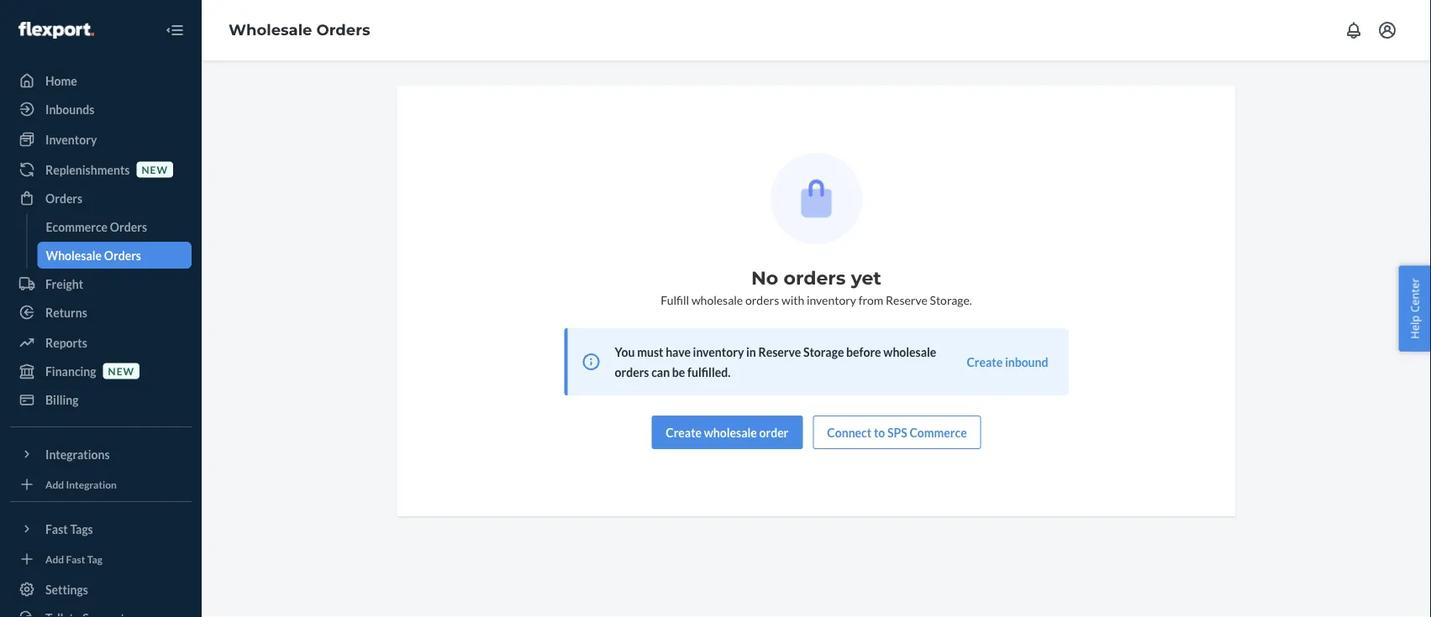 Task type: vqa. For each thing, say whether or not it's contained in the screenshot.
with at top
yes



Task type: describe. For each thing, give the bounding box(es) containing it.
no
[[752, 267, 779, 290]]

from
[[859, 293, 884, 307]]

in
[[746, 345, 756, 359]]

can
[[652, 365, 670, 380]]

reports
[[45, 336, 87, 350]]

add fast tag link
[[10, 550, 192, 570]]

1 vertical spatial wholesale orders
[[46, 248, 141, 263]]

reports link
[[10, 330, 192, 356]]

have
[[666, 345, 691, 359]]

fast inside dropdown button
[[45, 522, 68, 537]]

connect to sps commerce
[[827, 426, 967, 440]]

commerce
[[910, 426, 967, 440]]

orders inside you must have inventory in reserve storage before wholesale orders can be fulfilled.
[[615, 365, 649, 380]]

fulfilled.
[[688, 365, 731, 380]]

you
[[615, 345, 635, 359]]

home
[[45, 74, 77, 88]]

freight link
[[10, 271, 192, 298]]

inbounds link
[[10, 96, 192, 123]]

order
[[759, 426, 789, 440]]

1 horizontal spatial wholesale orders link
[[229, 21, 370, 39]]

integration
[[66, 479, 117, 491]]

wholesale inside no orders yet fulfill wholesale orders with inventory from reserve storage.
[[692, 293, 743, 307]]

must
[[637, 345, 664, 359]]

reserve inside no orders yet fulfill wholesale orders with inventory from reserve storage.
[[886, 293, 928, 307]]

help center
[[1408, 278, 1423, 339]]

create inbound button
[[967, 354, 1049, 371]]

tag
[[87, 553, 102, 566]]

integrations button
[[10, 441, 192, 468]]

close navigation image
[[165, 20, 185, 40]]

yet
[[851, 267, 882, 290]]

1 vertical spatial wholesale
[[46, 248, 102, 263]]

financing
[[45, 364, 96, 379]]

add fast tag
[[45, 553, 102, 566]]

be
[[672, 365, 685, 380]]

inventory inside no orders yet fulfill wholesale orders with inventory from reserve storage.
[[807, 293, 857, 307]]

storage.
[[930, 293, 972, 307]]

0 horizontal spatial wholesale orders link
[[37, 242, 192, 269]]

new for replenishments
[[142, 163, 168, 176]]

center
[[1408, 278, 1423, 313]]

you must have inventory in reserve storage before wholesale orders can be fulfilled.
[[615, 345, 937, 380]]

billing
[[45, 393, 79, 407]]

open notifications image
[[1344, 20, 1364, 40]]

connect to sps commerce link
[[813, 416, 982, 450]]

wholesale inside you must have inventory in reserve storage before wholesale orders can be fulfilled.
[[884, 345, 937, 359]]

no orders yet fulfill wholesale orders with inventory from reserve storage.
[[661, 267, 972, 307]]

ecommerce orders
[[46, 220, 147, 234]]

reserve inside you must have inventory in reserve storage before wholesale orders can be fulfilled.
[[759, 345, 801, 359]]

create for create wholesale order
[[666, 426, 702, 440]]

create for create inbound
[[967, 355, 1003, 369]]

0 vertical spatial wholesale orders
[[229, 21, 370, 39]]

ecommerce orders link
[[37, 214, 192, 240]]

connect to sps commerce button
[[813, 416, 982, 450]]

replenishments
[[45, 163, 130, 177]]

fast tags button
[[10, 516, 192, 543]]



Task type: locate. For each thing, give the bounding box(es) containing it.
inventory right with
[[807, 293, 857, 307]]

inventory
[[807, 293, 857, 307], [693, 345, 744, 359]]

0 vertical spatial orders
[[784, 267, 846, 290]]

wholesale left order
[[704, 426, 757, 440]]

add up settings
[[45, 553, 64, 566]]

1 horizontal spatial reserve
[[886, 293, 928, 307]]

fast
[[45, 522, 68, 537], [66, 553, 85, 566]]

fast left tag
[[66, 553, 85, 566]]

1 horizontal spatial orders
[[746, 293, 779, 307]]

new up orders link
[[142, 163, 168, 176]]

wholesale
[[229, 21, 312, 39], [46, 248, 102, 263]]

1 vertical spatial inventory
[[693, 345, 744, 359]]

fast left tags
[[45, 522, 68, 537]]

add for add integration
[[45, 479, 64, 491]]

add integration link
[[10, 475, 192, 495]]

open account menu image
[[1378, 20, 1398, 40]]

orders down no
[[746, 293, 779, 307]]

tags
[[70, 522, 93, 537]]

1 vertical spatial orders
[[746, 293, 779, 307]]

0 horizontal spatial create
[[666, 426, 702, 440]]

reserve
[[886, 293, 928, 307], [759, 345, 801, 359]]

0 vertical spatial wholesale
[[229, 21, 312, 39]]

wholesale inside button
[[704, 426, 757, 440]]

1 vertical spatial fast
[[66, 553, 85, 566]]

inbounds
[[45, 102, 94, 116]]

before
[[847, 345, 881, 359]]

storage
[[804, 345, 844, 359]]

with
[[782, 293, 805, 307]]

0 vertical spatial add
[[45, 479, 64, 491]]

new for financing
[[108, 365, 135, 377]]

1 vertical spatial new
[[108, 365, 135, 377]]

fulfill
[[661, 293, 689, 307]]

create wholesale order button
[[652, 416, 803, 450]]

returns
[[45, 306, 87, 320]]

freight
[[45, 277, 83, 291]]

orders down you
[[615, 365, 649, 380]]

settings
[[45, 583, 88, 597]]

2 add from the top
[[45, 553, 64, 566]]

wholesale orders
[[229, 21, 370, 39], [46, 248, 141, 263]]

returns link
[[10, 299, 192, 326]]

orders up with
[[784, 267, 846, 290]]

new
[[142, 163, 168, 176], [108, 365, 135, 377]]

1 vertical spatial reserve
[[759, 345, 801, 359]]

to
[[874, 426, 885, 440]]

create wholesale order
[[666, 426, 789, 440]]

home link
[[10, 67, 192, 94]]

ecommerce
[[46, 220, 108, 234]]

create
[[967, 355, 1003, 369], [666, 426, 702, 440]]

1 horizontal spatial wholesale orders
[[229, 21, 370, 39]]

billing link
[[10, 387, 192, 414]]

add left integration
[[45, 479, 64, 491]]

inbound
[[1005, 355, 1049, 369]]

empty list image
[[771, 153, 862, 245]]

wholesale
[[692, 293, 743, 307], [884, 345, 937, 359], [704, 426, 757, 440]]

1 horizontal spatial inventory
[[807, 293, 857, 307]]

integrations
[[45, 448, 110, 462]]

inventory inside you must have inventory in reserve storage before wholesale orders can be fulfilled.
[[693, 345, 744, 359]]

orders
[[317, 21, 370, 39], [45, 191, 83, 206], [110, 220, 147, 234], [104, 248, 141, 263]]

0 horizontal spatial reserve
[[759, 345, 801, 359]]

0 horizontal spatial inventory
[[693, 345, 744, 359]]

connect
[[827, 426, 872, 440]]

reserve right in
[[759, 345, 801, 359]]

create inbound
[[967, 355, 1049, 369]]

wholesale right before
[[884, 345, 937, 359]]

help
[[1408, 316, 1423, 339]]

1 vertical spatial create
[[666, 426, 702, 440]]

inventory
[[45, 132, 97, 147]]

0 vertical spatial inventory
[[807, 293, 857, 307]]

add
[[45, 479, 64, 491], [45, 553, 64, 566]]

create left inbound
[[967, 355, 1003, 369]]

2 horizontal spatial orders
[[784, 267, 846, 290]]

1 horizontal spatial new
[[142, 163, 168, 176]]

sps
[[888, 426, 908, 440]]

0 vertical spatial wholesale
[[692, 293, 743, 307]]

flexport logo image
[[18, 22, 94, 39]]

0 vertical spatial wholesale orders link
[[229, 21, 370, 39]]

add for add fast tag
[[45, 553, 64, 566]]

wholesale orders link
[[229, 21, 370, 39], [37, 242, 192, 269]]

help center button
[[1399, 266, 1432, 352]]

wholesale right fulfill
[[692, 293, 743, 307]]

fast tags
[[45, 522, 93, 537]]

inventory link
[[10, 126, 192, 153]]

add integration
[[45, 479, 117, 491]]

2 vertical spatial wholesale
[[704, 426, 757, 440]]

reserve right "from"
[[886, 293, 928, 307]]

0 vertical spatial create
[[967, 355, 1003, 369]]

0 horizontal spatial wholesale
[[46, 248, 102, 263]]

create wholesale order link
[[652, 416, 803, 450]]

new down reports "link"
[[108, 365, 135, 377]]

0 horizontal spatial orders
[[615, 365, 649, 380]]

0 vertical spatial fast
[[45, 522, 68, 537]]

1 horizontal spatial create
[[967, 355, 1003, 369]]

orders link
[[10, 185, 192, 212]]

0 horizontal spatial wholesale orders
[[46, 248, 141, 263]]

0 vertical spatial reserve
[[886, 293, 928, 307]]

1 vertical spatial wholesale
[[884, 345, 937, 359]]

1 add from the top
[[45, 479, 64, 491]]

1 vertical spatial wholesale orders link
[[37, 242, 192, 269]]

create down be
[[666, 426, 702, 440]]

2 vertical spatial orders
[[615, 365, 649, 380]]

1 horizontal spatial wholesale
[[229, 21, 312, 39]]

0 vertical spatial new
[[142, 163, 168, 176]]

0 horizontal spatial new
[[108, 365, 135, 377]]

settings link
[[10, 577, 192, 604]]

1 vertical spatial add
[[45, 553, 64, 566]]

inventory up fulfilled.
[[693, 345, 744, 359]]

orders
[[784, 267, 846, 290], [746, 293, 779, 307], [615, 365, 649, 380]]



